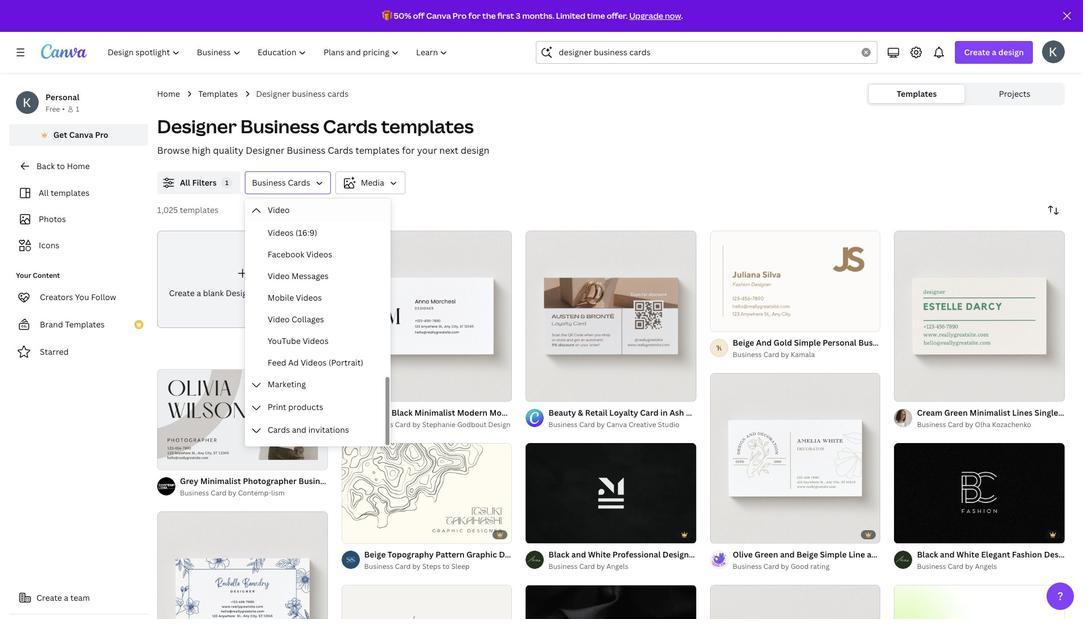 Task type: describe. For each thing, give the bounding box(es) containing it.
the
[[483, 10, 496, 21]]

retail
[[585, 407, 608, 418]]

black and gold simple elegant fashion designer business card image
[[526, 586, 697, 619]]

2 horizontal spatial templates
[[897, 88, 937, 99]]

single
[[1035, 407, 1059, 418]]

now
[[665, 10, 681, 21]]

1 for 'beige topography pattern graphic designer business card' "image"
[[350, 530, 353, 539]]

by inside grey minimalist photographer business card business card by contemp-lism
[[228, 488, 236, 498]]

cards inside dropdown button
[[268, 424, 290, 435]]

design
[[488, 420, 511, 429]]

cream green minimalist lines single sided link
[[917, 407, 1084, 419]]

time
[[587, 10, 605, 21]]

designer inside 'link'
[[226, 287, 260, 298]]

designer up high
[[157, 114, 237, 138]]

grey inside beauty & retail loyalty card in ash grey brown photo-centric style business card by canva creative studio
[[686, 407, 705, 418]]

of for cream green minimalist lines single sided 
[[907, 388, 914, 396]]

ad
[[288, 357, 299, 368]]

youtube
[[268, 336, 301, 346]]

and for cards and invitations
[[292, 424, 307, 435]]

all for all filters
[[180, 177, 190, 188]]

videos for youtube videos
[[303, 336, 329, 346]]

brand
[[40, 319, 63, 330]]

angels for elegant
[[976, 562, 997, 572]]

blank
[[203, 287, 224, 298]]

business card by steps to sleep link
[[364, 561, 512, 573]]

all filters
[[180, 177, 217, 188]]

canva inside beauty & retail loyalty card in ash grey brown photo-centric style business card by canva creative studio
[[607, 420, 627, 429]]

get canva pro button
[[9, 124, 148, 146]]

facebook videos
[[268, 249, 332, 260]]

and for black and white professional designer business card business card by angels
[[572, 549, 586, 560]]

1 of 2 for black and white elegant fashion designer b
[[903, 530, 919, 539]]

designer up business cards
[[246, 144, 285, 157]]

personal inside beige and gold simple personal business card business card by kamala
[[823, 337, 857, 348]]

messages
[[292, 271, 329, 281]]

1 for black and white elegant fashion designer business card image
[[903, 530, 906, 539]]

1 inside 1 of 4 link
[[534, 388, 537, 397]]

get canva pro
[[53, 129, 108, 140]]

white for elegant
[[957, 549, 980, 560]]

cards down cards
[[323, 114, 378, 138]]

professional
[[613, 549, 661, 560]]

creators you follow
[[40, 292, 116, 303]]

🎁 50% off canva pro for the first 3 months. limited time offer. upgrade now .
[[382, 10, 683, 21]]

beige topography pattern graphic designer business card business card by steps to sleep
[[364, 549, 590, 572]]

1 vertical spatial home
[[67, 161, 90, 171]]

create a design button
[[956, 41, 1033, 64]]

1 for "cream green minimalist lines single sided business card" image
[[903, 388, 906, 396]]

godbout
[[457, 420, 487, 429]]

of for beige topography pattern graphic designer business card
[[354, 530, 361, 539]]

1 of 2 link for black and white professional designer business card
[[526, 443, 697, 544]]

all templates
[[39, 187, 89, 198]]

cards inside button
[[288, 177, 310, 188]]

brand templates link
[[9, 313, 148, 336]]

templates down all filters
[[180, 205, 219, 215]]

1 of 2 for beige and gold simple personal business card
[[718, 318, 734, 326]]

style
[[789, 407, 809, 418]]

Search search field
[[559, 42, 855, 63]]

templates link
[[198, 88, 238, 100]]

1 of 2 link for beige topography pattern graphic designer business card
[[342, 443, 512, 544]]

1 for olive green and beige simple line art single-side business card for designer or decorator image
[[718, 530, 722, 539]]

cream green minimalist lines single sided business card image
[[895, 231, 1065, 401]]

1 for beige and gold simple personal business card image
[[718, 318, 722, 326]]

designer business cards
[[256, 88, 349, 99]]

1,025 templates
[[157, 205, 219, 215]]

minimalist for modern
[[415, 407, 455, 418]]

0 vertical spatial for
[[469, 10, 481, 21]]

cards
[[328, 88, 349, 99]]

kendall parks image
[[1043, 40, 1065, 63]]

topography
[[388, 549, 434, 560]]

card inside cream green minimalist lines single sided  business card by olha kozachenko
[[948, 420, 964, 429]]

browse
[[157, 144, 190, 157]]

business inside business card by good rating link
[[733, 562, 762, 572]]

mobile
[[268, 292, 294, 303]]

by inside beige topography pattern graphic designer business card business card by steps to sleep
[[413, 562, 421, 572]]

grey minimalist photographer business card business card by contemp-lism
[[180, 476, 353, 498]]

1 of 2 link for black and white elegant fashion designer b
[[895, 443, 1065, 544]]

gold
[[774, 337, 793, 348]]

designer inside beige topography pattern graphic designer business card business card by steps to sleep
[[499, 549, 534, 560]]

lines
[[1013, 407, 1033, 418]]

2 for black and white professional designer business card
[[547, 530, 550, 539]]

a for blank
[[197, 287, 201, 298]]

business card by contemp-lism link
[[180, 488, 328, 499]]

centric
[[760, 407, 788, 418]]

(16:9)
[[296, 227, 317, 238]]

print products button
[[245, 397, 391, 419]]

video messages button
[[259, 265, 391, 287]]

create a design
[[965, 47, 1024, 58]]

graphic
[[467, 549, 497, 560]]

fashion
[[1013, 549, 1043, 560]]

0 horizontal spatial to
[[57, 161, 65, 171]]

business card by kamala link
[[733, 349, 881, 360]]

studio
[[658, 420, 680, 429]]

starred
[[40, 346, 69, 357]]

initial
[[559, 407, 581, 418]]

videos for facebook videos
[[306, 249, 332, 260]]

off
[[413, 10, 425, 21]]

print
[[268, 402, 286, 412]]

creators
[[40, 292, 73, 303]]

your
[[417, 144, 437, 157]]

1 of 4 link
[[526, 231, 697, 402]]

🎁
[[382, 10, 392, 21]]

Sort by button
[[1043, 199, 1065, 222]]

ash
[[670, 407, 684, 418]]

first
[[498, 10, 514, 21]]

2 for beige topography pattern graphic designer business card
[[362, 530, 366, 539]]

designer left business
[[256, 88, 290, 99]]

icons link
[[16, 235, 141, 256]]

templates up media
[[356, 144, 400, 157]]

icons
[[39, 240, 59, 251]]

brand templates
[[40, 319, 105, 330]]

3
[[516, 10, 521, 21]]

1 of 2 link for beige and gold simple personal business card
[[710, 231, 881, 331]]

sleep
[[451, 562, 470, 572]]

2 for black and white elegant fashion designer b
[[915, 530, 919, 539]]

1 of 2 for beige topography pattern graphic designer business card
[[350, 530, 366, 539]]

video button
[[245, 199, 391, 222]]

0 vertical spatial canva
[[426, 10, 451, 21]]

pro inside button
[[95, 129, 108, 140]]

all for all templates
[[39, 187, 49, 198]]

contemp-
[[238, 488, 271, 498]]

modern
[[457, 407, 488, 418]]

cream for cream black minimalist modern monogram letter initial business card
[[364, 407, 390, 418]]

beauty & retail loyalty card in ash grey brown photo-centric style business card by canva creative studio
[[549, 407, 809, 429]]

youtube videos
[[268, 336, 329, 346]]

products
[[288, 402, 323, 412]]

cards up media button
[[328, 144, 353, 157]]

by left good
[[781, 562, 789, 572]]

videos (16:9)
[[268, 227, 317, 238]]

top level navigation element
[[100, 41, 458, 64]]

video messages
[[268, 271, 329, 281]]

1 of 2 for cream green minimalist lines single sided 
[[903, 388, 919, 396]]

designer business cards templates browse high quality designer business cards templates for your next design
[[157, 114, 490, 157]]

all templates link
[[16, 182, 141, 204]]

templates up your
[[381, 114, 474, 138]]

to inside beige topography pattern graphic designer business card business card by steps to sleep
[[443, 562, 450, 572]]



Task type: locate. For each thing, give the bounding box(es) containing it.
all
[[180, 177, 190, 188], [39, 187, 49, 198]]

pro left the
[[453, 10, 467, 21]]

designer right professional
[[663, 549, 697, 560]]

1 for grey minimalist photographer business card
[[165, 456, 169, 465]]

video collages
[[268, 314, 324, 325]]

templates
[[381, 114, 474, 138], [356, 144, 400, 157], [51, 187, 89, 198], [180, 205, 219, 215]]

and for black and white elegant fashion designer b business card by angels
[[940, 549, 955, 560]]

angels for professional
[[607, 562, 629, 572]]

videos right the "ad"
[[301, 357, 327, 368]]

media
[[361, 177, 384, 188]]

1 vertical spatial grey
[[180, 476, 198, 486]]

black white neon gradient minimalist typographic business card image
[[895, 586, 1065, 619]]

2 video from the top
[[268, 271, 290, 281]]

by
[[781, 350, 789, 359], [413, 420, 421, 429], [597, 420, 605, 429], [966, 420, 974, 429], [228, 488, 236, 498], [413, 562, 421, 572], [781, 562, 789, 572], [597, 562, 605, 572], [966, 562, 974, 572]]

1 filter options selected element
[[221, 177, 233, 189]]

business inside create a blank designer business card element
[[262, 287, 296, 298]]

create for create a design
[[965, 47, 991, 58]]

personal right simple
[[823, 337, 857, 348]]

video for video collages
[[268, 314, 290, 325]]

videos up feed ad videos (portrait)
[[303, 336, 329, 346]]

2 horizontal spatial and
[[940, 549, 955, 560]]

video up videos (16:9)
[[268, 205, 290, 215]]

designer
[[256, 88, 290, 99], [157, 114, 237, 138], [246, 144, 285, 157], [226, 287, 260, 298], [499, 549, 534, 560], [663, 549, 697, 560], [1044, 549, 1079, 560]]

video up the mobile
[[268, 271, 290, 281]]

white left 'elegant'
[[957, 549, 980, 560]]

cream black minimalist modern monogram letter initial business card business card by stephanie godbout design
[[364, 407, 638, 429]]

blue and white minimalist floral feminine handmade personal business card design image
[[157, 512, 328, 619]]

beige for beige and gold simple personal business card
[[733, 337, 755, 348]]

a inside 'link'
[[197, 287, 201, 298]]

0 horizontal spatial business card by angels link
[[549, 561, 697, 573]]

a left 'team'
[[64, 592, 68, 603]]

content
[[33, 271, 60, 280]]

by down retail
[[597, 420, 605, 429]]

1 horizontal spatial a
[[197, 287, 201, 298]]

by up black and gold simple elegant fashion designer business card image
[[597, 562, 605, 572]]

templates down 'back to home'
[[51, 187, 89, 198]]

video inside dropdown button
[[268, 205, 290, 215]]

2 horizontal spatial minimalist
[[970, 407, 1011, 418]]

1 white from the left
[[588, 549, 611, 560]]

1 horizontal spatial angels
[[976, 562, 997, 572]]

create inside button
[[36, 592, 62, 603]]

0 vertical spatial grey
[[686, 407, 705, 418]]

1 horizontal spatial personal
[[823, 337, 857, 348]]

business cards button
[[245, 171, 331, 194]]

black inside cream black minimalist modern monogram letter initial business card business card by stephanie godbout design
[[392, 407, 413, 418]]

create for create a team
[[36, 592, 62, 603]]

cards
[[323, 114, 378, 138], [328, 144, 353, 157], [288, 177, 310, 188], [268, 424, 290, 435]]

white left professional
[[588, 549, 611, 560]]

kozachenko
[[993, 420, 1032, 429]]

good
[[791, 562, 809, 572]]

to
[[57, 161, 65, 171], [443, 562, 450, 572]]

card inside black and white elegant fashion designer b business card by angels
[[948, 562, 964, 572]]

beige left and
[[733, 337, 755, 348]]

0 horizontal spatial pro
[[95, 129, 108, 140]]

videos down videos (16:9) button
[[306, 249, 332, 260]]

white inside black and white elegant fashion designer b business card by angels
[[957, 549, 980, 560]]

videos up collages
[[296, 292, 322, 303]]

0 horizontal spatial create
[[36, 592, 62, 603]]

1 vertical spatial create
[[169, 287, 195, 298]]

minimalist for lines
[[970, 407, 1011, 418]]

cards up video dropdown button
[[288, 177, 310, 188]]

upgrade now button
[[630, 10, 681, 21]]

steps
[[422, 562, 441, 572]]

for left your
[[402, 144, 415, 157]]

None search field
[[536, 41, 878, 64]]

angels inside black and white professional designer business card business card by angels
[[607, 562, 629, 572]]

1 video from the top
[[268, 205, 290, 215]]

of for beige and gold simple personal business card
[[723, 318, 729, 326]]

black for cream
[[917, 549, 939, 560]]

1 horizontal spatial black
[[549, 549, 570, 560]]

canva down loyalty
[[607, 420, 627, 429]]

black and white elegant fashion designer business card image
[[895, 443, 1065, 544]]

by left olha
[[966, 420, 974, 429]]

minimalist inside cream black minimalist modern monogram letter initial business card business card by stephanie godbout design
[[415, 407, 455, 418]]

filters
[[192, 177, 217, 188]]

by inside beige and gold simple personal business card business card by kamala
[[781, 350, 789, 359]]

for left the
[[469, 10, 481, 21]]

0 horizontal spatial all
[[39, 187, 49, 198]]

2 vertical spatial create
[[36, 592, 62, 603]]

your content
[[16, 271, 60, 280]]

create a blank designer business card link
[[157, 231, 328, 328]]

1 vertical spatial beige
[[364, 549, 386, 560]]

2 business card by angels link from the left
[[917, 561, 1065, 573]]

by down topography in the left bottom of the page
[[413, 562, 421, 572]]

0 vertical spatial design
[[999, 47, 1024, 58]]

beige topography pattern graphic designer business card link
[[364, 549, 590, 561]]

by inside black and white professional designer business card business card by angels
[[597, 562, 605, 572]]

business
[[292, 88, 326, 99]]

cream for cream green minimalist lines single sided 
[[917, 407, 943, 418]]

home left templates link
[[157, 88, 180, 99]]

black and white professional designer business card business card by angels
[[549, 549, 754, 572]]

2 vertical spatial a
[[64, 592, 68, 603]]

video for video
[[268, 205, 290, 215]]

1 horizontal spatial canva
[[426, 10, 451, 21]]

and
[[756, 337, 772, 348]]

1 horizontal spatial white
[[957, 549, 980, 560]]

0 horizontal spatial white
[[588, 549, 611, 560]]

1 cream from the left
[[364, 407, 390, 418]]

0 horizontal spatial cream
[[364, 407, 390, 418]]

angels down professional
[[607, 562, 629, 572]]

1 horizontal spatial create
[[169, 287, 195, 298]]

black white simple elegant calligraphy business card image
[[710, 585, 881, 619]]

beige for beige topography pattern graphic designer business card
[[364, 549, 386, 560]]

beige inside beige and gold simple personal business card business card by kamala
[[733, 337, 755, 348]]

1 horizontal spatial minimalist
[[415, 407, 455, 418]]

photos link
[[16, 209, 141, 230]]

grey inside grey minimalist photographer business card business card by contemp-lism
[[180, 476, 198, 486]]

0 horizontal spatial minimalist
[[200, 476, 241, 486]]

1 business card by angels link from the left
[[549, 561, 697, 573]]

1 of 2 for black and white professional designer business card
[[534, 530, 550, 539]]

design up projects
[[999, 47, 1024, 58]]

angels down 'elegant'
[[976, 562, 997, 572]]

collages
[[292, 314, 324, 325]]

videos inside button
[[306, 249, 332, 260]]

minimalist inside cream green minimalist lines single sided  business card by olha kozachenko
[[970, 407, 1011, 418]]

1 horizontal spatial home
[[157, 88, 180, 99]]

1 vertical spatial to
[[443, 562, 450, 572]]

2 horizontal spatial black
[[917, 549, 939, 560]]

angels inside black and white elegant fashion designer b business card by angels
[[976, 562, 997, 572]]

cream
[[364, 407, 390, 418], [917, 407, 943, 418]]

create a blank designer business card
[[169, 287, 316, 298]]

creative
[[629, 420, 657, 429]]

card inside create a blank designer business card element
[[298, 287, 316, 298]]

.
[[681, 10, 683, 21]]

by inside cream green minimalist lines single sided  business card by olha kozachenko
[[966, 420, 974, 429]]

your
[[16, 271, 31, 280]]

0 horizontal spatial black
[[392, 407, 413, 418]]

0 horizontal spatial personal
[[46, 92, 79, 103]]

minimalist up business card by olha kozachenko link
[[970, 407, 1011, 418]]

create inside 'link'
[[169, 287, 195, 298]]

for inside designer business cards templates browse high quality designer business cards templates for your next design
[[402, 144, 415, 157]]

1 inside "1 filter options selected" element
[[225, 178, 229, 187]]

1 horizontal spatial design
[[999, 47, 1024, 58]]

personal up •
[[46, 92, 79, 103]]

you
[[75, 292, 89, 303]]

create for create a blank designer business card
[[169, 287, 195, 298]]

2 angels from the left
[[976, 562, 997, 572]]

0 vertical spatial to
[[57, 161, 65, 171]]

business inside business cards button
[[252, 177, 286, 188]]

videos up facebook
[[268, 227, 294, 238]]

by left stephanie
[[413, 420, 421, 429]]

limited
[[556, 10, 586, 21]]

1 vertical spatial personal
[[823, 337, 857, 348]]

design inside designer business cards templates browse high quality designer business cards templates for your next design
[[461, 144, 490, 157]]

photographer
[[243, 476, 297, 486]]

•
[[62, 104, 65, 114]]

2 white from the left
[[957, 549, 980, 560]]

quality
[[213, 144, 244, 157]]

1 of 2
[[718, 318, 734, 326], [903, 388, 919, 396], [165, 456, 181, 465], [350, 530, 366, 539], [718, 530, 734, 539], [534, 530, 550, 539], [903, 530, 919, 539]]

beige left topography in the left bottom of the page
[[364, 549, 386, 560]]

business card by angels link down 'elegant'
[[917, 561, 1065, 573]]

beige and gold simple personal business card image
[[710, 231, 881, 331]]

3 video from the top
[[268, 314, 290, 325]]

minimalist
[[415, 407, 455, 418], [970, 407, 1011, 418], [200, 476, 241, 486]]

card inside business card by good rating link
[[764, 562, 780, 572]]

neutral minimalist typography monogram photography business card image
[[342, 586, 512, 619]]

white for professional
[[588, 549, 611, 560]]

back
[[36, 161, 55, 171]]

grey minimalist photographer business card image
[[157, 369, 328, 470]]

0 horizontal spatial grey
[[180, 476, 198, 486]]

1 horizontal spatial pro
[[453, 10, 467, 21]]

videos inside button
[[296, 292, 322, 303]]

1 horizontal spatial cream
[[917, 407, 943, 418]]

to down "pattern" on the bottom of page
[[443, 562, 450, 572]]

starred link
[[9, 341, 148, 363]]

cards down the print
[[268, 424, 290, 435]]

facebook videos button
[[259, 244, 391, 265]]

0 vertical spatial beige
[[733, 337, 755, 348]]

business inside beauty & retail loyalty card in ash grey brown photo-centric style business card by canva creative studio
[[549, 420, 578, 429]]

black inside black and white elegant fashion designer b business card by angels
[[917, 549, 939, 560]]

of for beauty & retail loyalty card in ash grey brown photo-centric style
[[539, 388, 545, 397]]

&
[[578, 407, 583, 418]]

0 horizontal spatial home
[[67, 161, 90, 171]]

canva right get
[[69, 129, 93, 140]]

1 horizontal spatial all
[[180, 177, 190, 188]]

business card by olha kozachenko link
[[917, 419, 1065, 430]]

black and white elegant fashion designer b link
[[917, 549, 1084, 561]]

minimalist up stephanie
[[415, 407, 455, 418]]

designer right blank
[[226, 287, 260, 298]]

and inside dropdown button
[[292, 424, 307, 435]]

and inside black and white elegant fashion designer b business card by angels
[[940, 549, 955, 560]]

0 horizontal spatial for
[[402, 144, 415, 157]]

white inside black and white professional designer business card business card by angels
[[588, 549, 611, 560]]

projects
[[999, 88, 1031, 99]]

templates
[[198, 88, 238, 99], [897, 88, 937, 99], [65, 319, 105, 330]]

and inside black and white professional designer business card business card by angels
[[572, 549, 586, 560]]

by inside cream black minimalist modern monogram letter initial business card business card by stephanie godbout design
[[413, 420, 421, 429]]

0 horizontal spatial beige
[[364, 549, 386, 560]]

feed ad videos (portrait)
[[268, 357, 363, 368]]

b
[[1081, 549, 1084, 560]]

black and white professional designer business card link
[[549, 549, 754, 561]]

olive green and beige simple line art single-side business card for designer or decorator image
[[710, 373, 881, 544]]

create inside dropdown button
[[965, 47, 991, 58]]

sided
[[1061, 407, 1083, 418]]

1 vertical spatial a
[[197, 287, 201, 298]]

business card by angels link for professional
[[549, 561, 697, 573]]

media button
[[335, 171, 406, 194]]

2 for cream green minimalist lines single sided 
[[915, 388, 919, 396]]

by down gold
[[781, 350, 789, 359]]

business card by canva creative studio link
[[549, 419, 697, 430]]

0 horizontal spatial canva
[[69, 129, 93, 140]]

kamala
[[791, 350, 815, 359]]

loyalty
[[610, 407, 638, 418]]

videos (16:9) button
[[259, 222, 391, 244]]

videos for mobile videos
[[296, 292, 322, 303]]

1 of 2 link for cream green minimalist lines single sided 
[[895, 231, 1065, 401]]

2 horizontal spatial create
[[965, 47, 991, 58]]

a inside dropdown button
[[992, 47, 997, 58]]

business inside cream green minimalist lines single sided  business card by olha kozachenko
[[917, 420, 947, 429]]

minimalist inside grey minimalist photographer business card business card by contemp-lism
[[200, 476, 241, 486]]

minimalist up business card by contemp-lism link
[[200, 476, 241, 486]]

2 horizontal spatial a
[[992, 47, 997, 58]]

create left 'team'
[[36, 592, 62, 603]]

canva inside button
[[69, 129, 93, 140]]

0 vertical spatial home
[[157, 88, 180, 99]]

designer right the "graphic"
[[499, 549, 534, 560]]

1 vertical spatial design
[[461, 144, 490, 157]]

1 vertical spatial pro
[[95, 129, 108, 140]]

by inside black and white elegant fashion designer b business card by angels
[[966, 562, 974, 572]]

1 horizontal spatial and
[[572, 549, 586, 560]]

1 angels from the left
[[607, 562, 629, 572]]

facebook
[[268, 249, 304, 260]]

video collages button
[[259, 309, 391, 330]]

to right back
[[57, 161, 65, 171]]

create left blank
[[169, 287, 195, 298]]

0 horizontal spatial angels
[[607, 562, 629, 572]]

1
[[76, 104, 79, 114], [225, 178, 229, 187], [718, 318, 722, 326], [903, 388, 906, 396], [534, 388, 537, 397], [165, 456, 169, 465], [350, 530, 353, 539], [718, 530, 722, 539], [534, 530, 537, 539], [903, 530, 906, 539]]

1 horizontal spatial for
[[469, 10, 481, 21]]

of for black and white elegant fashion designer b
[[907, 530, 914, 539]]

0 vertical spatial create
[[965, 47, 991, 58]]

card
[[298, 287, 316, 298], [895, 337, 913, 348], [764, 350, 780, 359], [620, 407, 638, 418], [640, 407, 659, 418], [395, 420, 411, 429], [579, 420, 595, 429], [948, 420, 964, 429], [335, 476, 353, 486], [211, 488, 227, 498], [572, 549, 590, 560], [735, 549, 754, 560], [395, 562, 411, 572], [764, 562, 780, 572], [579, 562, 595, 572], [948, 562, 964, 572]]

0 vertical spatial video
[[268, 205, 290, 215]]

business card by angels link down professional
[[549, 561, 697, 573]]

create a blank designer business card element
[[157, 231, 328, 328]]

1 horizontal spatial grey
[[686, 407, 705, 418]]

1 horizontal spatial business card by angels link
[[917, 561, 1065, 573]]

1 for "black and white professional designer business card" image
[[534, 530, 537, 539]]

create a team button
[[9, 587, 148, 610]]

designer inside black and white professional designer business card business card by angels
[[663, 549, 697, 560]]

marketing button
[[245, 374, 391, 397]]

all down back
[[39, 187, 49, 198]]

video for video messages
[[268, 271, 290, 281]]

brown
[[707, 407, 732, 418]]

black and white professional designer business card image
[[526, 443, 697, 544]]

2 vertical spatial video
[[268, 314, 290, 325]]

invitations
[[309, 424, 349, 435]]

cards and invitations
[[268, 424, 349, 435]]

rating
[[811, 562, 830, 572]]

pro up back to home link
[[95, 129, 108, 140]]

a inside button
[[64, 592, 68, 603]]

2 vertical spatial canva
[[607, 420, 627, 429]]

offer.
[[607, 10, 628, 21]]

video down the mobile
[[268, 314, 290, 325]]

0 vertical spatial personal
[[46, 92, 79, 103]]

angels
[[607, 562, 629, 572], [976, 562, 997, 572]]

elegant
[[982, 549, 1011, 560]]

designer left b
[[1044, 549, 1079, 560]]

all left filters
[[180, 177, 190, 188]]

1,025
[[157, 205, 178, 215]]

1 horizontal spatial beige
[[733, 337, 755, 348]]

feed ad videos (portrait) button
[[259, 352, 391, 374]]

2 for beige and gold simple personal business card
[[731, 318, 734, 326]]

beige and gold simple personal business card business card by kamala
[[733, 337, 913, 359]]

canva right the off
[[426, 10, 451, 21]]

0 horizontal spatial a
[[64, 592, 68, 603]]

by down black and white elegant fashion designer b link
[[966, 562, 974, 572]]

high
[[192, 144, 211, 157]]

1 horizontal spatial to
[[443, 562, 450, 572]]

beige topography pattern graphic designer business card image
[[342, 443, 512, 543]]

0 vertical spatial a
[[992, 47, 997, 58]]

green
[[945, 407, 968, 418]]

1 of 4
[[534, 388, 550, 397]]

cream inside cream green minimalist lines single sided  business card by olha kozachenko
[[917, 407, 943, 418]]

design
[[999, 47, 1024, 58], [461, 144, 490, 157]]

of for black and white professional designer business card
[[539, 530, 545, 539]]

0 horizontal spatial templates
[[65, 319, 105, 330]]

by left contemp-
[[228, 488, 236, 498]]

designer inside black and white elegant fashion designer b business card by angels
[[1044, 549, 1079, 560]]

a for team
[[64, 592, 68, 603]]

black for beauty
[[549, 549, 570, 560]]

create up "projects" link
[[965, 47, 991, 58]]

0 horizontal spatial design
[[461, 144, 490, 157]]

black inside black and white professional designer business card business card by angels
[[549, 549, 570, 560]]

2 horizontal spatial canva
[[607, 420, 627, 429]]

stephanie
[[422, 420, 456, 429]]

olha
[[976, 420, 991, 429]]

business inside black and white elegant fashion designer b business card by angels
[[917, 562, 947, 572]]

cards and invitations button
[[245, 419, 391, 442]]

design right "next"
[[461, 144, 490, 157]]

cream inside cream black minimalist modern monogram letter initial business card business card by stephanie godbout design
[[364, 407, 390, 418]]

0 vertical spatial pro
[[453, 10, 467, 21]]

a left blank
[[197, 287, 201, 298]]

home up all templates link
[[67, 161, 90, 171]]

video
[[268, 205, 290, 215], [268, 271, 290, 281], [268, 314, 290, 325]]

business card by angels link for elegant
[[917, 561, 1065, 573]]

print products
[[268, 402, 323, 412]]

photo-
[[734, 407, 760, 418]]

a up "projects" link
[[992, 47, 997, 58]]

1 vertical spatial video
[[268, 271, 290, 281]]

beige inside beige topography pattern graphic designer business card business card by steps to sleep
[[364, 549, 386, 560]]

1 vertical spatial canva
[[69, 129, 93, 140]]

by inside beauty & retail loyalty card in ash grey brown photo-centric style business card by canva creative studio
[[597, 420, 605, 429]]

a for design
[[992, 47, 997, 58]]

marketing
[[268, 379, 306, 390]]

1 horizontal spatial templates
[[198, 88, 238, 99]]

create a team
[[36, 592, 90, 603]]

beauty
[[549, 407, 576, 418]]

design inside dropdown button
[[999, 47, 1024, 58]]

2 cream from the left
[[917, 407, 943, 418]]

0 horizontal spatial and
[[292, 424, 307, 435]]

1 vertical spatial for
[[402, 144, 415, 157]]



Task type: vqa. For each thing, say whether or not it's contained in the screenshot.
Beige Minimalistic Modern Coming Soon Launch Instagram Story image
no



